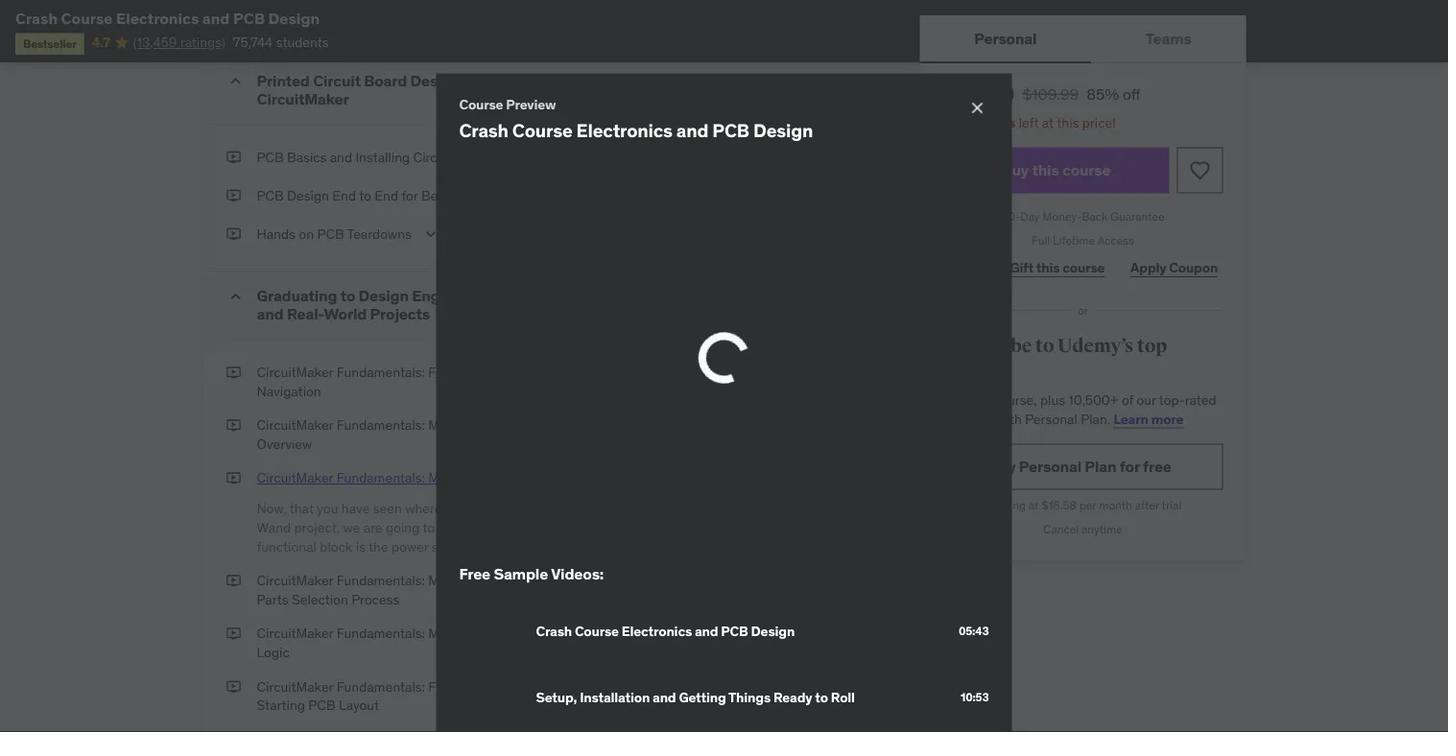 Task type: vqa. For each thing, say whether or not it's contained in the screenshot.
bottom podcast,
no



Task type: locate. For each thing, give the bounding box(es) containing it.
pcb right on
[[317, 225, 344, 242]]

0 vertical spatial starting
[[985, 498, 1026, 513]]

design inside course preview crash course electronics and pcb design
[[753, 119, 813, 142]]

1 vertical spatial projects
[[477, 364, 527, 381]]

first.
[[593, 538, 620, 555]]

course up back
[[1063, 160, 1111, 180]]

installing
[[356, 148, 410, 166]]

are up is
[[363, 519, 383, 536]]

circuitmaker inside circuitmaker fundamentals: magic wand schematic/pcb overview
[[257, 417, 333, 434]]

anytime
[[1082, 522, 1123, 537]]

after
[[1135, 498, 1160, 513]]

0 vertical spatial are
[[466, 500, 485, 518]]

2 horizontal spatial crash
[[536, 623, 572, 640]]

wand inside circuitmaker fundamentals: magic wand counter and decoder logic
[[468, 625, 502, 642]]

4 fundamentals: from the top
[[337, 572, 425, 589]]

circuit
[[313, 71, 361, 90]]

0 vertical spatial we
[[445, 500, 462, 518]]

installation
[[580, 689, 650, 706]]

and inside course preview crash course electronics and pcb design
[[677, 119, 709, 142]]

the right is
[[369, 538, 388, 555]]

starting inside the starting at $16.58 per month after trial cancel anytime
[[985, 498, 1026, 513]]

design inside circuitmaker fundamentals: magic wand 555 timer design & parts selection process
[[568, 572, 610, 589]]

0 vertical spatial at
[[1042, 114, 1054, 131]]

0 vertical spatial crash
[[15, 8, 58, 28]]

magic inside circuitmaker fundamentals: magic wand...power supply design button
[[428, 470, 465, 487]]

75,744 students
[[233, 34, 329, 51]]

sample
[[494, 564, 548, 584]]

crash
[[15, 8, 58, 28], [459, 119, 509, 142], [536, 623, 572, 640]]

fundamentals: inside "circuitmaker fundamentals: forking projects and basic navigation"
[[337, 364, 425, 381]]

crash inside course preview crash course electronics and pcb design
[[459, 119, 509, 142]]

1 horizontal spatial starting
[[985, 498, 1026, 513]]

1 horizontal spatial counter
[[505, 625, 553, 642]]

that
[[290, 500, 314, 518], [565, 538, 590, 555]]

1 vertical spatial small image
[[226, 287, 245, 306]]

to inside subscribe to udemy's top courses
[[1036, 335, 1054, 358]]

this right buy
[[1032, 160, 1059, 180]]

circuitmaker for circuitmaker fundamentals: magic wand 555 timer design & parts selection process
[[257, 572, 333, 589]]

the left led
[[486, 678, 506, 695]]

magic down "circuitmaker fundamentals: forking projects and basic navigation"
[[428, 417, 465, 434]]

basic
[[556, 364, 589, 381]]

and
[[202, 8, 230, 28], [464, 71, 491, 90], [677, 119, 709, 142], [330, 148, 352, 166], [257, 304, 284, 324], [531, 364, 553, 381], [695, 623, 718, 640], [557, 625, 579, 642], [617, 678, 639, 695], [653, 689, 676, 706]]

forking
[[428, 364, 474, 381]]

small image down 75,744
[[226, 72, 245, 91]]

magic up 'first'
[[577, 500, 613, 518]]

circuitmaker fundamentals: magic wand counter and decoder logic
[[257, 625, 633, 661]]

to right real-
[[341, 286, 355, 306]]

we
[[445, 500, 462, 518], [343, 519, 360, 536]]

wand down now,
[[257, 519, 291, 536]]

magic down circuitmaker fundamentals: magic wand 555 timer design & parts selection process
[[428, 625, 465, 642]]

fundamentals: down "circuitmaker fundamentals: forking projects and basic navigation"
[[337, 417, 425, 434]]

1 vertical spatial crash course electronics and pcb design
[[536, 623, 795, 640]]

to inside the now, that you have seen where we are going with the magic wand project, we are going to build it from scratch. the first functional block is the power supply, so let's design that first.
[[423, 519, 435, 536]]

cancel
[[1044, 522, 1079, 537]]

2 vertical spatial crash
[[536, 623, 572, 640]]

1 xsmall image from the top
[[226, 148, 241, 167]]

circuitmaker down overview
[[257, 470, 333, 487]]

0 horizontal spatial projects
[[370, 304, 430, 324]]

day
[[1021, 209, 1040, 224]]

magic inside circuitmaker fundamentals: magic wand 555 timer design & parts selection process
[[428, 572, 465, 589]]

personal inside try personal plan for free link
[[1019, 457, 1082, 476]]

0 vertical spatial electronics
[[116, 8, 199, 28]]

this inside get this course, plus 10,500+ of our top-rated courses, with personal plan.
[[968, 391, 990, 409]]

3 fundamentals: from the top
[[337, 470, 425, 487]]

1 horizontal spatial for
[[1120, 457, 1140, 476]]

course
[[1063, 160, 1111, 180], [1063, 259, 1105, 276]]

circuitmaker up overview
[[257, 417, 333, 434]]

fundamentals: for circuitmaker fundamentals: magic wand counter and decoder logic
[[337, 625, 425, 642]]

starting inside circuitmaker fundamentals: finishing the led connections and starting pcb layout
[[257, 697, 305, 714]]

circuitmaker inside circuitmaker fundamentals: finishing the led connections and starting pcb layout
[[257, 678, 333, 695]]

where
[[405, 500, 442, 518]]

2 vertical spatial the
[[486, 678, 506, 695]]

1 xsmall image from the top
[[226, 9, 241, 28]]

to left roll
[[815, 689, 828, 706]]

tab list
[[920, 15, 1246, 63]]

4 xsmall image from the top
[[226, 416, 241, 435]]

to inside crash course electronics and pcb design dialog
[[815, 689, 828, 706]]

pcb left layout
[[308, 697, 336, 714]]

0 horizontal spatial that
[[290, 500, 314, 518]]

course inside button
[[1063, 160, 1111, 180]]

circuitmaker
[[257, 89, 349, 109], [413, 148, 490, 166], [484, 286, 576, 306], [257, 364, 333, 381], [257, 417, 333, 434], [257, 470, 333, 487], [257, 572, 333, 589], [257, 625, 333, 642], [257, 678, 333, 695]]

starting down try
[[985, 498, 1026, 513]]

1 vertical spatial course
[[1063, 259, 1105, 276]]

fundamentals: up seen
[[337, 470, 425, 487]]

85%
[[1087, 84, 1119, 104]]

1 vertical spatial electronics
[[577, 119, 673, 142]]

0 vertical spatial personal
[[975, 28, 1037, 48]]

1 vertical spatial crash
[[459, 119, 509, 142]]

counter up led
[[505, 625, 553, 642]]

circuitmaker up parts
[[257, 572, 333, 589]]

crash course electronics and pcb design down the &
[[536, 623, 795, 640]]

0 horizontal spatial for
[[402, 187, 418, 204]]

to left udemy's
[[1036, 335, 1054, 358]]

this right the gift
[[1037, 259, 1060, 276]]

we down have
[[343, 519, 360, 536]]

0 horizontal spatial we
[[343, 519, 360, 536]]

fundamentals: up process
[[337, 572, 425, 589]]

1 horizontal spatial are
[[466, 500, 485, 518]]

magic for supply
[[428, 470, 465, 487]]

wand down free
[[468, 625, 502, 642]]

circuitmaker inside button
[[257, 470, 333, 487]]

2 small image from the top
[[226, 287, 245, 306]]

2hr
[[792, 72, 811, 89]]

small image
[[226, 72, 245, 91], [226, 287, 245, 306]]

magic for counter
[[428, 625, 465, 642]]

with inside get this course, plus 10,500+ of our top-rated courses, with personal plan.
[[997, 410, 1022, 428]]

fundamentals: down world
[[337, 364, 425, 381]]

projects right forking
[[477, 364, 527, 381]]

circuitmaker for circuitmaker fundamentals: magic wand counter and decoder logic
[[257, 625, 333, 642]]

0 vertical spatial for
[[402, 187, 418, 204]]

learn more link
[[1114, 410, 1184, 428]]

crash course electronics and pcb design up (13,459 ratings)
[[15, 8, 320, 28]]

block
[[320, 538, 353, 555]]

2 fundamentals: from the top
[[337, 417, 425, 434]]

close modal image
[[968, 98, 987, 117]]

circuitmaker inside "circuitmaker fundamentals: forking projects and basic navigation"
[[257, 364, 333, 381]]

xsmall image
[[226, 9, 241, 28], [226, 186, 241, 205], [226, 469, 241, 488], [226, 625, 241, 643], [226, 678, 241, 696]]

1 horizontal spatial the
[[486, 678, 506, 695]]

1 vertical spatial at
[[1029, 498, 1039, 513]]

pcb left basics
[[257, 148, 284, 166]]

selection
[[292, 591, 348, 608]]

0 horizontal spatial crash course electronics and pcb design
[[15, 8, 320, 28]]

circuitmaker for circuitmaker fundamentals: magic wand schematic/pcb overview
[[257, 417, 333, 434]]

with down course,
[[997, 410, 1022, 428]]

1 horizontal spatial that
[[565, 538, 590, 555]]

electronics inside course preview crash course electronics and pcb design
[[577, 119, 673, 142]]

1 vertical spatial are
[[363, 519, 383, 536]]

course
[[61, 8, 113, 28], [459, 95, 503, 113], [512, 119, 573, 142], [575, 623, 619, 640]]

with
[[354, 10, 379, 27], [579, 71, 610, 90], [997, 410, 1022, 428], [525, 500, 551, 518]]

0 horizontal spatial at
[[1029, 498, 1039, 513]]

1 vertical spatial personal
[[1025, 410, 1078, 428]]

course up 4.7
[[61, 8, 113, 28]]

to down pcb basics and installing circuitmaker
[[359, 187, 371, 204]]

circuitmaker up the beginners on the top left of the page
[[413, 148, 490, 166]]

scratch.
[[514, 519, 561, 536]]

personal
[[975, 28, 1037, 48], [1025, 410, 1078, 428], [1019, 457, 1082, 476]]

decoder
[[582, 625, 633, 642]]

1 vertical spatial going
[[386, 519, 420, 536]]

try
[[995, 457, 1016, 476]]

teardowns
[[347, 225, 412, 242]]

1 small image from the top
[[226, 72, 245, 91]]

1 horizontal spatial at
[[1042, 114, 1054, 131]]

printed circuit board design and technology with circuitmaker
[[257, 71, 610, 109]]

crash course electronics and pcb design
[[15, 8, 320, 28], [536, 623, 795, 640]]

supply,
[[432, 538, 474, 555]]

1 horizontal spatial we
[[445, 500, 462, 518]]

with up course preview crash course electronics and pcb design
[[579, 71, 610, 90]]

wand inside circuitmaker fundamentals: magic wand 555 timer design & parts selection process
[[468, 572, 502, 589]]

1 vertical spatial the
[[369, 538, 388, 555]]

starting
[[985, 498, 1026, 513], [257, 697, 305, 714]]

for left the beginners on the top left of the page
[[402, 187, 418, 204]]

pcb basics and installing circuitmaker
[[257, 148, 490, 166]]

counter inside circuitmaker fundamentals: magic wand counter and decoder logic
[[505, 625, 553, 642]]

wand up wand...power
[[468, 417, 502, 434]]

fundamentals: inside circuitmaker fundamentals: magic wand 555 timer design & parts selection process
[[337, 572, 425, 589]]

this inside button
[[1032, 160, 1059, 180]]

to
[[359, 187, 371, 204], [341, 286, 355, 306], [1036, 335, 1054, 358], [423, 519, 435, 536], [815, 689, 828, 706]]

free
[[459, 564, 491, 584]]

magic inside circuitmaker fundamentals: magic wand schematic/pcb overview
[[428, 417, 465, 434]]

5 fundamentals: from the top
[[337, 625, 425, 642]]

courses
[[943, 359, 1012, 383]]

0 horizontal spatial crash
[[15, 8, 58, 28]]

fundamentals: down process
[[337, 625, 425, 642]]

counter up 75,744 students
[[257, 10, 305, 27]]

fundamentals: inside circuitmaker fundamentals: finishing the led connections and starting pcb layout
[[337, 678, 425, 695]]

the inside circuitmaker fundamentals: finishing the led connections and starting pcb layout
[[486, 678, 506, 695]]

to down where
[[423, 519, 435, 536]]

end up 'hands on pcb teardowns' at top
[[332, 187, 356, 204]]

0 horizontal spatial counter
[[257, 10, 305, 27]]

0 horizontal spatial starting
[[257, 697, 305, 714]]

power
[[392, 538, 429, 555]]

3 lectures • 2hr 47min
[[723, 72, 850, 89]]

5 xsmall image from the top
[[226, 678, 241, 696]]

xsmall image for pcb basics and installing circuitmaker
[[226, 148, 241, 167]]

electronics
[[116, 8, 199, 28], [577, 119, 673, 142], [622, 623, 692, 640]]

0 vertical spatial course
[[1063, 160, 1111, 180]]

we up build
[[445, 500, 462, 518]]

circuitmaker right engineer:
[[484, 286, 576, 306]]

crash down preview at top
[[459, 119, 509, 142]]

design inside the 'printed circuit board design and technology with circuitmaker'
[[410, 71, 461, 90]]

magic up where
[[428, 470, 465, 487]]

wand inside circuitmaker fundamentals: magic wand schematic/pcb overview
[[468, 417, 502, 434]]

and inside circuitmaker fundamentals: magic wand counter and decoder logic
[[557, 625, 579, 642]]

0 vertical spatial going
[[488, 500, 522, 518]]

with inside the now, that you have seen where we are going with the magic wand project, we are going to build it from scratch. the first functional block is the power supply, so let's design that first.
[[525, 500, 551, 518]]

at right left
[[1042, 114, 1054, 131]]

fundamentals
[[579, 286, 681, 306]]

top
[[1137, 335, 1168, 358]]

courses,
[[943, 410, 993, 428]]

2 vertical spatial personal
[[1019, 457, 1082, 476]]

circuitmaker down students at top left
[[257, 89, 349, 109]]

fundamentals: inside circuitmaker fundamentals: magic wand schematic/pcb overview
[[337, 417, 425, 434]]

crash up bestseller
[[15, 8, 58, 28]]

2 horizontal spatial the
[[554, 500, 573, 518]]

pcb inside course preview crash course electronics and pcb design
[[713, 119, 750, 142]]

end down installing
[[375, 187, 398, 204]]

this up courses, at the bottom right
[[968, 391, 990, 409]]

at left $16.58
[[1029, 498, 1039, 513]]

videos:
[[551, 564, 604, 584]]

crash down timer
[[536, 623, 572, 640]]

personal up $15.99
[[975, 28, 1037, 48]]

fundamentals: for circuitmaker fundamentals: magic wand schematic/pcb overview
[[337, 417, 425, 434]]

course down "lifetime"
[[1063, 259, 1105, 276]]

trial
[[1162, 498, 1182, 513]]

pcb down 3
[[713, 119, 750, 142]]

for left free
[[1120, 457, 1140, 476]]

magic for 555
[[428, 572, 465, 589]]

1 horizontal spatial crash course electronics and pcb design
[[536, 623, 795, 640]]

fundamentals: inside circuitmaker fundamentals: magic wand...power supply design button
[[337, 470, 425, 487]]

0 horizontal spatial are
[[363, 519, 383, 536]]

of
[[1122, 391, 1134, 409]]

are up it
[[466, 500, 485, 518]]

circuitmaker inside circuitmaker fundamentals: magic wand 555 timer design & parts selection process
[[257, 572, 333, 589]]

(13,459
[[133, 34, 177, 51]]

hands
[[257, 225, 296, 242]]

top-
[[1159, 391, 1185, 409]]

0 horizontal spatial end
[[332, 187, 356, 204]]

xsmall image
[[226, 148, 241, 167], [226, 225, 241, 243], [226, 363, 241, 382], [226, 416, 241, 435], [226, 572, 241, 590]]

get
[[943, 391, 965, 409]]

13
[[962, 114, 976, 131]]

1 horizontal spatial end
[[375, 187, 398, 204]]

circuitmaker for circuitmaker fundamentals: finishing the led connections and starting pcb layout
[[257, 678, 333, 695]]

1 horizontal spatial projects
[[477, 364, 527, 381]]

apply coupon button
[[1126, 249, 1223, 287]]

1 vertical spatial for
[[1120, 457, 1140, 476]]

that up project,
[[290, 500, 314, 518]]

circuitmaker for circuitmaker fundamentals: magic wand...power supply design
[[257, 470, 333, 487]]

design
[[268, 8, 320, 28], [308, 10, 350, 27], [410, 71, 461, 90], [753, 119, 813, 142], [287, 187, 329, 204], [359, 286, 409, 306], [596, 470, 639, 487], [568, 572, 610, 589], [751, 623, 795, 640]]

circuitmaker up navigation
[[257, 364, 333, 381]]

udemy's
[[1058, 335, 1134, 358]]

1 fundamentals: from the top
[[337, 364, 425, 381]]

circuitmaker fundamentals: finishing the led connections and starting pcb layout
[[257, 678, 639, 714]]

with up scratch.
[[525, 500, 551, 518]]

personal up $16.58
[[1019, 457, 1082, 476]]

counter
[[257, 10, 305, 27], [505, 625, 553, 642]]

wand left 555
[[468, 572, 502, 589]]

with inside the 'printed circuit board design and technology with circuitmaker'
[[579, 71, 610, 90]]

2 xsmall image from the top
[[226, 225, 241, 243]]

1 vertical spatial we
[[343, 519, 360, 536]]

0 vertical spatial projects
[[370, 304, 430, 324]]

going up from
[[488, 500, 522, 518]]

projects right world
[[370, 304, 430, 324]]

course down preview at top
[[512, 119, 573, 142]]

it
[[471, 519, 479, 536]]

05:43
[[959, 624, 989, 639]]

30-day money-back guarantee full lifetime access
[[1001, 209, 1165, 248]]

and inside circuitmaker fundamentals: finishing the led connections and starting pcb layout
[[617, 678, 639, 695]]

personal inside get this course, plus 10,500+ of our top-rated courses, with personal plan.
[[1025, 410, 1078, 428]]

going up the power
[[386, 519, 420, 536]]

subscribe
[[943, 335, 1032, 358]]

5 xsmall image from the top
[[226, 572, 241, 590]]

1 vertical spatial counter
[[505, 625, 553, 642]]

circuitmaker down logic on the left of page
[[257, 678, 333, 695]]

0 vertical spatial small image
[[226, 72, 245, 91]]

pcb up things at the bottom right of the page
[[721, 623, 748, 640]]

plus
[[1040, 391, 1066, 409]]

the up the
[[554, 500, 573, 518]]

fundamentals: inside circuitmaker fundamentals: magic wand counter and decoder logic
[[337, 625, 425, 642]]

personal down plus at the bottom of page
[[1025, 410, 1078, 428]]

fundamentals: for circuitmaker fundamentals: magic wand 555 timer design & parts selection process
[[337, 572, 425, 589]]

small image for circuitmaker
[[226, 287, 245, 306]]

tab list containing personal
[[920, 15, 1246, 63]]

finishing
[[428, 678, 483, 695]]

1 horizontal spatial crash
[[459, 119, 509, 142]]

3
[[723, 72, 731, 89]]

2 end from the left
[[375, 187, 398, 204]]

1 end from the left
[[332, 187, 356, 204]]

circuitmaker inside graduating to design engineer: circuitmaker fundamentals and real-world projects
[[484, 286, 576, 306]]

circuitmaker up logic on the left of page
[[257, 625, 333, 642]]

that down the
[[565, 538, 590, 555]]

course down the &
[[575, 623, 619, 640]]

guarantee
[[1111, 209, 1165, 224]]

small image left graduating
[[226, 287, 245, 306]]

0 horizontal spatial the
[[369, 538, 388, 555]]

$15.99
[[943, 80, 1015, 108]]

projects
[[370, 304, 430, 324], [477, 364, 527, 381]]

magic inside circuitmaker fundamentals: magic wand counter and decoder logic
[[428, 625, 465, 642]]

fundamentals: up layout
[[337, 678, 425, 695]]

simulation
[[445, 10, 509, 27]]

graduating to design engineer: circuitmaker fundamentals and real-world projects button
[[257, 286, 850, 324]]

xsmall image for circuitmaker fundamentals: magic wand 555 timer design & parts selection process
[[226, 572, 241, 590]]

fundamentals: for circuitmaker fundamentals: finishing the led connections and starting pcb layout
[[337, 678, 425, 695]]

6 fundamentals: from the top
[[337, 678, 425, 695]]

gift this course link
[[1005, 249, 1110, 287]]

engineer:
[[412, 286, 480, 306]]

0 vertical spatial that
[[290, 500, 314, 518]]

1 vertical spatial starting
[[257, 697, 305, 714]]

circuitmaker inside circuitmaker fundamentals: magic wand counter and decoder logic
[[257, 625, 333, 642]]

learn
[[1114, 410, 1149, 428]]

magic down supply,
[[428, 572, 465, 589]]

crash course electronics and pcb design inside dialog
[[536, 623, 795, 640]]

for
[[402, 187, 418, 204], [1120, 457, 1140, 476]]

starting down logic on the left of page
[[257, 697, 305, 714]]



Task type: describe. For each thing, give the bounding box(es) containing it.
buy this course
[[1002, 160, 1111, 180]]

wand...power
[[468, 470, 549, 487]]

counter design with advanced simulation
[[257, 10, 509, 27]]

process
[[351, 591, 400, 608]]

let's
[[494, 538, 519, 555]]

0 vertical spatial crash course electronics and pcb design
[[15, 8, 320, 28]]

advanced
[[382, 10, 441, 27]]

this for buy
[[1032, 160, 1059, 180]]

getting
[[679, 689, 726, 706]]

now,
[[257, 500, 287, 518]]

get this course, plus 10,500+ of our top-rated courses, with personal plan.
[[943, 391, 1217, 428]]

and inside the 'printed circuit board design and technology with circuitmaker'
[[464, 71, 491, 90]]

ready
[[774, 689, 813, 706]]

$16.58
[[1042, 498, 1077, 513]]

lifetime
[[1053, 233, 1095, 248]]

schematic/pcb
[[505, 417, 603, 434]]

1 horizontal spatial going
[[488, 500, 522, 518]]

course preview crash course electronics and pcb design
[[459, 95, 813, 142]]

magic for schematic/pcb
[[428, 417, 465, 434]]

led
[[509, 678, 534, 695]]

and inside "circuitmaker fundamentals: forking projects and basic navigation"
[[531, 364, 553, 381]]

full
[[1032, 233, 1050, 248]]

world
[[324, 304, 367, 324]]

10:53
[[961, 690, 989, 705]]

beginners
[[421, 187, 483, 204]]

small image for pcb
[[226, 72, 245, 91]]

money-
[[1043, 209, 1082, 224]]

so
[[477, 538, 491, 555]]

technology
[[493, 71, 575, 90]]

personal button
[[920, 15, 1092, 61]]

apply coupon
[[1131, 259, 1218, 276]]

setup,
[[536, 689, 577, 706]]

(13,459 ratings)
[[133, 34, 225, 51]]

teams
[[1146, 28, 1192, 48]]

teams button
[[1092, 15, 1246, 61]]

3 xsmall image from the top
[[226, 469, 241, 488]]

students
[[276, 34, 329, 51]]

pcb up 75,744
[[233, 8, 265, 28]]

graduating to design engineer: circuitmaker fundamentals and real-world projects
[[257, 286, 681, 324]]

circuitmaker for circuitmaker fundamentals: forking projects and basic navigation
[[257, 364, 333, 381]]

ratings)
[[180, 34, 225, 51]]

magic inside the now, that you have seen where we are going with the magic wand project, we are going to build it from scratch. the first functional block is the power supply, so let's design that first.
[[577, 500, 613, 518]]

starting at $16.58 per month after trial cancel anytime
[[985, 498, 1182, 537]]

hours
[[979, 114, 1016, 131]]

on
[[299, 225, 314, 242]]

crash course electronics and pcb design dialog
[[436, 73, 1012, 732]]

course left preview at top
[[459, 95, 503, 113]]

2 vertical spatial electronics
[[622, 623, 692, 640]]

learn more
[[1114, 410, 1184, 428]]

personal inside personal button
[[975, 28, 1037, 48]]

circuitmaker fundamentals: magic wand schematic/pcb overview
[[257, 417, 603, 453]]

subscribe to udemy's top courses
[[943, 335, 1168, 383]]

projects inside graduating to design engineer: circuitmaker fundamentals and real-world projects
[[370, 304, 430, 324]]

free
[[1143, 457, 1172, 476]]

design inside graduating to design engineer: circuitmaker fundamentals and real-world projects
[[359, 286, 409, 306]]

plan.
[[1081, 410, 1111, 428]]

4.7
[[92, 34, 110, 51]]

circuitmaker inside the 'printed circuit board design and technology with circuitmaker'
[[257, 89, 349, 109]]

this for gift
[[1037, 259, 1060, 276]]

overview
[[257, 435, 312, 453]]

buy
[[1002, 160, 1029, 180]]

course for gift this course
[[1063, 259, 1105, 276]]

try personal plan for free link
[[943, 444, 1223, 490]]

3 xsmall image from the top
[[226, 363, 241, 382]]

at inside the starting at $16.58 per month after trial cancel anytime
[[1029, 498, 1039, 513]]

buy this course button
[[943, 147, 1170, 194]]

pcb inside circuitmaker fundamentals: finishing the led connections and starting pcb layout
[[308, 697, 336, 714]]

30-
[[1001, 209, 1021, 224]]

basics
[[287, 148, 327, 166]]

now, that you have seen where we are going with the magic wand project, we are going to build it from scratch. the first functional block is the power supply, so let's design that first.
[[257, 500, 620, 555]]

gift
[[1010, 259, 1034, 276]]

•
[[784, 72, 789, 89]]

0 horizontal spatial going
[[386, 519, 420, 536]]

bestseller
[[23, 36, 77, 51]]

2 xsmall image from the top
[[226, 186, 241, 205]]

with left advanced
[[354, 10, 379, 27]]

this left price!
[[1057, 114, 1079, 131]]

circuitmaker fundamentals: magic wand 555 timer design & parts selection process
[[257, 572, 622, 608]]

try personal plan for free
[[995, 457, 1172, 476]]

first
[[590, 519, 613, 536]]

wand inside the now, that you have seen where we are going with the magic wand project, we are going to build it from scratch. the first functional block is the power supply, so let's design that first.
[[257, 519, 291, 536]]

loading image
[[681, 315, 767, 401]]

supply
[[552, 470, 593, 487]]

pcb up hands
[[257, 187, 284, 204]]

lectures
[[734, 72, 781, 89]]

wand for circuitmaker fundamentals: magic wand 555 timer design & parts selection process
[[468, 572, 502, 589]]

back
[[1082, 209, 1108, 224]]

seen
[[373, 500, 402, 518]]

logic
[[257, 644, 290, 661]]

price!
[[1083, 114, 1116, 131]]

fundamentals: for circuitmaker fundamentals: magic wand...power supply design
[[337, 470, 425, 487]]

circuitmaker fundamentals: magic wand...power supply design
[[257, 470, 639, 487]]

this for get
[[968, 391, 990, 409]]

to inside graduating to design engineer: circuitmaker fundamentals and real-world projects
[[341, 286, 355, 306]]

things
[[729, 689, 771, 706]]

functional
[[257, 538, 317, 555]]

and inside graduating to design engineer: circuitmaker fundamentals and real-world projects
[[257, 304, 284, 324]]

wand for circuitmaker fundamentals: magic wand schematic/pcb overview
[[468, 417, 502, 434]]

75,744
[[233, 34, 273, 51]]

1 vertical spatial that
[[565, 538, 590, 555]]

course for buy this course
[[1063, 160, 1111, 180]]

fundamentals: for circuitmaker fundamentals: forking projects and basic navigation
[[337, 364, 425, 381]]

13 hours left at this price!
[[962, 114, 1116, 131]]

printed
[[257, 71, 310, 90]]

add to wishlist image
[[1189, 159, 1212, 182]]

pcb design end to end for beginners
[[257, 187, 483, 204]]

the
[[564, 519, 586, 536]]

xsmall image for circuitmaker fundamentals: magic wand schematic/pcb overview
[[226, 416, 241, 435]]

0 vertical spatial the
[[554, 500, 573, 518]]

hands on pcb teardowns
[[257, 225, 412, 242]]

projects inside "circuitmaker fundamentals: forking projects and basic navigation"
[[477, 364, 527, 381]]

design inside button
[[596, 470, 639, 487]]

wand for circuitmaker fundamentals: magic wand counter and decoder logic
[[468, 625, 502, 642]]

0 vertical spatial counter
[[257, 10, 305, 27]]

4 xsmall image from the top
[[226, 625, 241, 643]]

plan
[[1085, 457, 1117, 476]]

47min
[[814, 72, 850, 89]]

from
[[482, 519, 510, 536]]

navigation
[[257, 382, 321, 400]]

parts
[[257, 591, 288, 608]]

per
[[1080, 498, 1097, 513]]

board
[[364, 71, 407, 90]]

free sample videos:
[[459, 564, 604, 584]]



